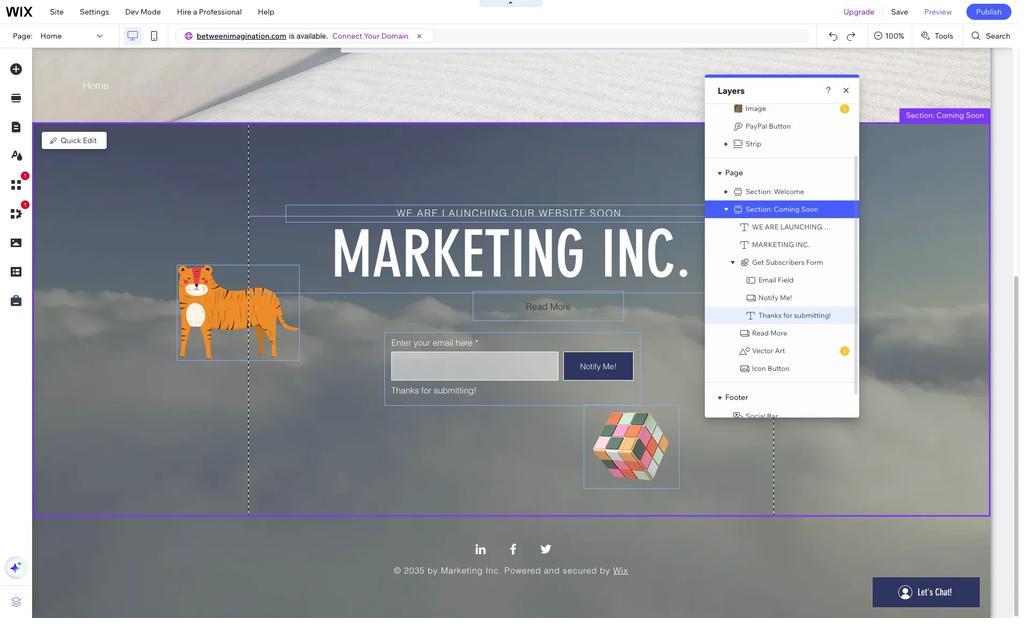 Task type: locate. For each thing, give the bounding box(es) containing it.
0 horizontal spatial coming
[[774, 205, 800, 213]]

is available. connect your domain
[[289, 31, 409, 41]]

publish
[[977, 7, 1002, 17]]

section:
[[907, 110, 935, 120], [746, 187, 773, 196], [746, 205, 773, 213]]

image
[[746, 104, 767, 113]]

0 vertical spatial section:
[[907, 110, 935, 120]]

we
[[753, 223, 764, 231]]

email
[[759, 276, 777, 284]]

social
[[746, 412, 766, 421]]

1 button
[[5, 172, 30, 196], [5, 201, 30, 225]]

button for icon button
[[768, 364, 790, 373]]

0 vertical spatial 1 button
[[5, 172, 30, 196]]

publish button
[[967, 4, 1012, 20]]

notify
[[759, 293, 779, 302]]

footer
[[726, 393, 749, 402]]

bar
[[767, 412, 779, 421]]

2 1 from the top
[[24, 202, 27, 208]]

1 vertical spatial 1
[[24, 202, 27, 208]]

field
[[778, 276, 794, 284]]

1 vertical spatial section: coming soon
[[746, 205, 819, 213]]

0 vertical spatial button
[[769, 122, 791, 130]]

help
[[258, 7, 274, 17]]

vector art
[[753, 347, 786, 355]]

search
[[987, 31, 1011, 41]]

button right paypal
[[769, 122, 791, 130]]

1 horizontal spatial section: coming soon
[[907, 110, 985, 120]]

section: welcome
[[746, 187, 805, 196]]

preview
[[925, 7, 953, 17]]

strip
[[746, 139, 762, 148]]

get subscribers form
[[753, 258, 824, 267]]

me!
[[780, 293, 793, 302]]

read more
[[753, 329, 788, 337]]

inc.
[[796, 240, 810, 249]]

coming
[[937, 110, 965, 120], [774, 205, 800, 213]]

button for paypal button
[[769, 122, 791, 130]]

0 vertical spatial section: coming soon
[[907, 110, 985, 120]]

thanks
[[759, 311, 782, 320]]

submitting!
[[794, 311, 831, 320]]

tools button
[[913, 24, 964, 48]]

1 vertical spatial soon
[[802, 205, 819, 213]]

button down art
[[768, 364, 790, 373]]

more
[[771, 329, 788, 337]]

betweenimagination.com
[[197, 31, 287, 41]]

1 horizontal spatial coming
[[937, 110, 965, 120]]

1 horizontal spatial soon
[[966, 110, 985, 120]]

soon
[[966, 110, 985, 120], [802, 205, 819, 213]]

100% button
[[869, 24, 912, 48]]

1 vertical spatial button
[[768, 364, 790, 373]]

upgrade
[[844, 7, 875, 17]]

thanks for submitting!
[[759, 311, 831, 320]]

1 1 from the top
[[24, 173, 27, 179]]

1
[[24, 173, 27, 179], [24, 202, 27, 208]]

dev mode
[[125, 7, 161, 17]]

1 vertical spatial coming
[[774, 205, 800, 213]]

welcome
[[774, 187, 805, 196]]

save
[[892, 7, 909, 17]]

0 vertical spatial 1
[[24, 173, 27, 179]]

email field
[[759, 276, 794, 284]]

page
[[726, 168, 744, 178]]

2 vertical spatial section:
[[746, 205, 773, 213]]

your
[[364, 31, 380, 41]]

1 for first 1 button from the top of the page
[[24, 173, 27, 179]]

dev
[[125, 7, 139, 17]]

button
[[769, 122, 791, 130], [768, 364, 790, 373]]

1 for 1st 1 button from the bottom of the page
[[24, 202, 27, 208]]

0 vertical spatial soon
[[966, 110, 985, 120]]

available.
[[297, 32, 328, 40]]

1 vertical spatial 1 button
[[5, 201, 30, 225]]

paypal
[[746, 122, 768, 130]]

notify me!
[[759, 293, 793, 302]]

professional
[[199, 7, 242, 17]]

quick
[[61, 136, 81, 145]]

section: coming soon
[[907, 110, 985, 120], [746, 205, 819, 213]]

save button
[[884, 0, 917, 24]]



Task type: describe. For each thing, give the bounding box(es) containing it.
hire a professional
[[177, 7, 242, 17]]

paypal button
[[746, 122, 791, 130]]

form
[[807, 258, 824, 267]]

marketing inc.
[[753, 240, 810, 249]]

marketing
[[753, 240, 795, 249]]

0 horizontal spatial section: coming soon
[[746, 205, 819, 213]]

read
[[753, 329, 769, 337]]

get
[[753, 258, 765, 267]]

edit
[[83, 136, 97, 145]]

for
[[784, 311, 793, 320]]

icon button
[[753, 364, 790, 373]]

mode
[[141, 7, 161, 17]]

2 1 button from the top
[[5, 201, 30, 225]]

icon
[[753, 364, 766, 373]]

art
[[775, 347, 786, 355]]

quick edit
[[61, 136, 97, 145]]

we are launching our w...
[[753, 223, 853, 231]]

connect
[[333, 31, 362, 41]]

subscribers
[[766, 258, 805, 267]]

1 1 button from the top
[[5, 172, 30, 196]]

domain
[[382, 31, 409, 41]]

are
[[765, 223, 779, 231]]

tools
[[935, 31, 954, 41]]

social bar
[[746, 412, 779, 421]]

our
[[824, 223, 840, 231]]

vector
[[753, 347, 774, 355]]

hire
[[177, 7, 192, 17]]

a
[[193, 7, 197, 17]]

w...
[[842, 223, 853, 231]]

preview button
[[917, 0, 961, 24]]

0 horizontal spatial soon
[[802, 205, 819, 213]]

site
[[50, 7, 64, 17]]

launching
[[781, 223, 823, 231]]

home
[[41, 31, 62, 41]]

1 vertical spatial section:
[[746, 187, 773, 196]]

100%
[[886, 31, 905, 41]]

is
[[289, 32, 295, 40]]

settings
[[80, 7, 109, 17]]

layers
[[718, 85, 745, 96]]

search button
[[964, 24, 1021, 48]]

0 vertical spatial coming
[[937, 110, 965, 120]]



Task type: vqa. For each thing, say whether or not it's contained in the screenshot.
Code corresponding to Embed
no



